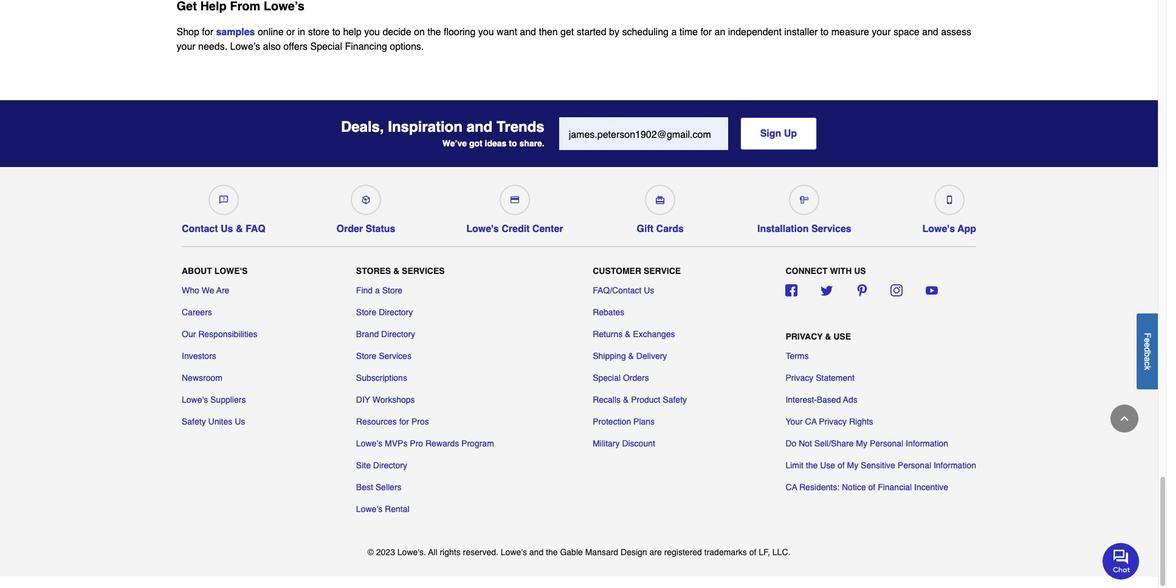Task type: describe. For each thing, give the bounding box(es) containing it.
© 2023 lowe's. all rights reserved. lowe's and the gable mansard design are registered trademarks of lf, llc.
[[368, 548, 791, 558]]

site directory
[[356, 461, 407, 471]]

credit
[[502, 224, 530, 235]]

faq/contact us link
[[593, 285, 654, 297]]

directory for brand directory
[[381, 330, 415, 339]]

about lowe's
[[182, 266, 248, 276]]

us
[[854, 266, 866, 276]]

1 vertical spatial ca
[[786, 483, 797, 493]]

recalls & product safety link
[[593, 394, 687, 406]]

mobile image
[[945, 196, 954, 204]]

find a store link
[[356, 285, 403, 297]]

lowe's credit center
[[466, 224, 563, 235]]

sign
[[760, 128, 781, 139]]

best sellers link
[[356, 482, 402, 494]]

for for pros
[[399, 417, 409, 427]]

sensitive
[[861, 461, 896, 471]]

resources for pros
[[356, 417, 429, 427]]

ideas
[[485, 138, 507, 148]]

chat invite button image
[[1103, 543, 1140, 580]]

llc.
[[773, 548, 791, 558]]

space
[[894, 27, 920, 38]]

limit the use of my sensitive personal information
[[786, 461, 976, 471]]

a inside button
[[1143, 357, 1153, 362]]

sell/share
[[815, 439, 854, 449]]

2 vertical spatial us
[[235, 417, 245, 427]]

not
[[799, 439, 812, 449]]

credit card image
[[511, 196, 519, 204]]

lowe's for lowe's credit center
[[466, 224, 499, 235]]

careers link
[[182, 307, 212, 319]]

1 horizontal spatial ca
[[805, 417, 817, 427]]

limit the use of my sensitive personal information link
[[786, 460, 976, 472]]

a inside online or in store to help you decide on the flooring you want and then get started by scheduling a time for an independent installer to measure your space and assess your needs. lowe's also offers special financing options.
[[671, 27, 677, 38]]

1 vertical spatial a
[[375, 286, 380, 296]]

protection
[[593, 417, 631, 427]]

order status
[[337, 224, 395, 235]]

on
[[414, 27, 425, 38]]

recalls & product safety
[[593, 395, 687, 405]]

connect with us
[[786, 266, 866, 276]]

notice
[[842, 483, 866, 493]]

suppliers
[[210, 395, 246, 405]]

use for the
[[820, 461, 835, 471]]

us for contact
[[221, 224, 233, 235]]

c
[[1143, 362, 1153, 366]]

and right space
[[922, 27, 939, 38]]

connect
[[786, 266, 828, 276]]

privacy statement link
[[786, 372, 855, 384]]

are
[[650, 548, 662, 558]]

0 vertical spatial personal
[[870, 439, 904, 449]]

faq
[[246, 224, 266, 235]]

we
[[202, 286, 214, 296]]

options.
[[390, 41, 424, 52]]

diy workshops link
[[356, 394, 415, 406]]

find a store
[[356, 286, 403, 296]]

dimensions image
[[800, 196, 809, 204]]

resources
[[356, 417, 397, 427]]

store directory link
[[356, 307, 413, 319]]

pinterest image
[[856, 285, 868, 297]]

instagram image
[[891, 285, 903, 297]]

lowe's rental
[[356, 505, 410, 515]]

measure
[[832, 27, 869, 38]]

special inside "link"
[[593, 373, 621, 383]]

mvps
[[385, 439, 408, 449]]

special inside online or in store to help you decide on the flooring you want and then get started by scheduling a time for an independent installer to measure your space and assess your needs. lowe's also offers special financing options.
[[310, 41, 342, 52]]

deals,
[[341, 119, 384, 136]]

store inside find a store link
[[382, 286, 403, 296]]

and inside deals, inspiration and trends we've got ideas to share.
[[467, 119, 493, 136]]

lowe's inside online or in store to help you decide on the flooring you want and then get started by scheduling a time for an independent installer to measure your space and assess your needs. lowe's also offers special financing options.
[[230, 41, 260, 52]]

military discount link
[[593, 438, 655, 450]]

subscriptions
[[356, 373, 407, 383]]

gift card image
[[656, 196, 665, 204]]

pickup image
[[362, 196, 370, 204]]

of for financial
[[869, 483, 876, 493]]

protection plans
[[593, 417, 655, 427]]

assess
[[941, 27, 972, 38]]

who
[[182, 286, 199, 296]]

& left faq
[[236, 224, 243, 235]]

site
[[356, 461, 371, 471]]

privacy & use
[[786, 332, 851, 342]]

your ca privacy rights
[[786, 417, 873, 427]]

store for services
[[356, 352, 377, 361]]

samples link
[[216, 27, 255, 38]]

trademarks
[[705, 548, 747, 558]]

1 vertical spatial your
[[177, 41, 196, 52]]

1 you from the left
[[364, 27, 380, 38]]

safety inside safety unites us link
[[182, 417, 206, 427]]

we've
[[443, 138, 467, 148]]

financial
[[878, 483, 912, 493]]

based
[[817, 395, 841, 405]]

orders
[[623, 373, 649, 383]]

b
[[1143, 352, 1153, 357]]

all
[[428, 548, 437, 558]]

exchanges
[[633, 330, 675, 339]]

& for privacy & use
[[825, 332, 831, 342]]

interest-
[[786, 395, 817, 405]]

f e e d b a c k
[[1143, 333, 1153, 370]]

store for directory
[[356, 308, 377, 318]]

brand
[[356, 330, 379, 339]]

interest-based ads
[[786, 395, 858, 405]]

order
[[337, 224, 363, 235]]

statement
[[816, 373, 855, 383]]

scheduling
[[622, 27, 669, 38]]

reserved.
[[463, 548, 499, 558]]

lowe's for lowe's suppliers
[[182, 395, 208, 405]]

brand directory
[[356, 330, 415, 339]]

our responsibilities link
[[182, 329, 257, 341]]

decide
[[383, 27, 411, 38]]

©
[[368, 548, 374, 558]]

do not sell/share my personal information link
[[786, 438, 949, 450]]

diy
[[356, 395, 370, 405]]

are
[[216, 286, 229, 296]]

2 vertical spatial of
[[749, 548, 757, 558]]

directory for store directory
[[379, 308, 413, 318]]

lf,
[[759, 548, 770, 558]]

workshops
[[373, 395, 415, 405]]

our responsibilities
[[182, 330, 257, 339]]

and left then at the top left
[[520, 27, 536, 38]]

time
[[680, 27, 698, 38]]

share.
[[519, 138, 545, 148]]

ads
[[843, 395, 858, 405]]

lowe's mvps pro rewards program link
[[356, 438, 494, 450]]

sign up form
[[559, 117, 817, 150]]

unites
[[208, 417, 232, 427]]

rewards
[[426, 439, 459, 449]]

sellers
[[376, 483, 402, 493]]



Task type: locate. For each thing, give the bounding box(es) containing it.
of right notice
[[869, 483, 876, 493]]

of down the sell/share
[[838, 461, 845, 471]]

our
[[182, 330, 196, 339]]

0 vertical spatial special
[[310, 41, 342, 52]]

customer service
[[593, 266, 681, 276]]

for inside online or in store to help you decide on the flooring you want and then get started by scheduling a time for an independent installer to measure your space and assess your needs. lowe's also offers special financing options.
[[701, 27, 712, 38]]

store inside the 'store directory' link
[[356, 308, 377, 318]]

pro
[[410, 439, 423, 449]]

youtube image
[[926, 285, 938, 297]]

0 vertical spatial privacy
[[786, 332, 823, 342]]

the right on
[[428, 27, 441, 38]]

0 vertical spatial my
[[856, 439, 868, 449]]

0 vertical spatial services
[[812, 224, 852, 235]]

a left time
[[671, 27, 677, 38]]

lowe's up are
[[214, 266, 248, 276]]

gift
[[637, 224, 654, 235]]

1 vertical spatial of
[[869, 483, 876, 493]]

of for my
[[838, 461, 845, 471]]

to right installer
[[821, 27, 829, 38]]

0 horizontal spatial the
[[428, 27, 441, 38]]

customer
[[593, 266, 641, 276]]

stores & services
[[356, 266, 445, 276]]

lowe's app link
[[923, 180, 976, 235]]

get
[[561, 27, 574, 38]]

special down 'store'
[[310, 41, 342, 52]]

your ca privacy rights link
[[786, 416, 873, 428]]

ca down limit
[[786, 483, 797, 493]]

use inside limit the use of my sensitive personal information link
[[820, 461, 835, 471]]

your left space
[[872, 27, 891, 38]]

2 horizontal spatial to
[[821, 27, 829, 38]]

lowe's.
[[398, 548, 426, 558]]

lowe's down best
[[356, 505, 383, 515]]

2 vertical spatial the
[[546, 548, 558, 558]]

1 e from the top
[[1143, 338, 1153, 343]]

1 vertical spatial information
[[934, 461, 976, 471]]

sign up button
[[740, 117, 817, 150]]

privacy up terms
[[786, 332, 823, 342]]

& for recalls & product safety
[[623, 395, 629, 405]]

privacy up the interest-
[[786, 373, 814, 383]]

or
[[286, 27, 295, 38]]

directory up sellers
[[373, 461, 407, 471]]

to left help
[[332, 27, 340, 38]]

0 vertical spatial ca
[[805, 417, 817, 427]]

1 vertical spatial personal
[[898, 461, 932, 471]]

rental
[[385, 505, 410, 515]]

1 vertical spatial special
[[593, 373, 621, 383]]

personal
[[870, 439, 904, 449], [898, 461, 932, 471]]

& for returns & exchanges
[[625, 330, 631, 339]]

& right stores
[[393, 266, 400, 276]]

store
[[308, 27, 330, 38]]

store inside 'store services' "link"
[[356, 352, 377, 361]]

cards
[[656, 224, 684, 235]]

lowe's down samples
[[230, 41, 260, 52]]

diy workshops
[[356, 395, 415, 405]]

best
[[356, 483, 373, 493]]

2 horizontal spatial the
[[806, 461, 818, 471]]

e up b
[[1143, 343, 1153, 347]]

help
[[343, 27, 362, 38]]

program
[[462, 439, 494, 449]]

lowe's up "site"
[[356, 439, 383, 449]]

the left gable
[[546, 548, 558, 558]]

1 vertical spatial use
[[820, 461, 835, 471]]

0 vertical spatial your
[[872, 27, 891, 38]]

needs.
[[198, 41, 227, 52]]

0 vertical spatial lowe's
[[230, 41, 260, 52]]

lowe's down newsroom
[[182, 395, 208, 405]]

1 vertical spatial directory
[[381, 330, 415, 339]]

services up the 'connect with us'
[[812, 224, 852, 235]]

0 horizontal spatial to
[[332, 27, 340, 38]]

ca residents: notice of financial incentive link
[[786, 482, 949, 494]]

trends
[[497, 119, 545, 136]]

interest-based ads link
[[786, 394, 858, 406]]

for left pros
[[399, 417, 409, 427]]

lowe's left app
[[923, 224, 955, 235]]

privacy up the sell/share
[[819, 417, 847, 427]]

online or in store to help you decide on the flooring you want and then get started by scheduling a time for an independent installer to measure your space and assess your needs. lowe's also offers special financing options.
[[177, 27, 972, 52]]

1 horizontal spatial the
[[546, 548, 558, 558]]

shipping
[[593, 352, 626, 361]]

safety unites us
[[182, 417, 245, 427]]

gift cards
[[637, 224, 684, 235]]

& for shipping & delivery
[[628, 352, 634, 361]]

to right ideas
[[509, 138, 517, 148]]

services for store services
[[379, 352, 412, 361]]

2 vertical spatial store
[[356, 352, 377, 361]]

privacy for privacy statement
[[786, 373, 814, 383]]

directory up the brand directory link
[[379, 308, 413, 318]]

2 horizontal spatial of
[[869, 483, 876, 493]]

1 horizontal spatial of
[[838, 461, 845, 471]]

then
[[539, 27, 558, 38]]

shop for samples
[[177, 27, 255, 38]]

1 horizontal spatial a
[[671, 27, 677, 38]]

& right recalls
[[623, 395, 629, 405]]

0 vertical spatial information
[[906, 439, 949, 449]]

and up got
[[467, 119, 493, 136]]

a up k
[[1143, 357, 1153, 362]]

1 vertical spatial us
[[644, 286, 654, 296]]

1 horizontal spatial us
[[235, 417, 245, 427]]

residents:
[[800, 483, 840, 493]]

use
[[834, 332, 851, 342], [820, 461, 835, 471]]

services inside "link"
[[379, 352, 412, 361]]

services down the brand directory link
[[379, 352, 412, 361]]

a right find
[[375, 286, 380, 296]]

my down rights
[[856, 439, 868, 449]]

1 vertical spatial store
[[356, 308, 377, 318]]

us for faq/contact
[[644, 286, 654, 296]]

2 horizontal spatial for
[[701, 27, 712, 38]]

1 vertical spatial the
[[806, 461, 818, 471]]

f
[[1143, 333, 1153, 338]]

& for stores & services
[[393, 266, 400, 276]]

2 you from the left
[[478, 27, 494, 38]]

also
[[263, 41, 281, 52]]

0 vertical spatial directory
[[379, 308, 413, 318]]

0 vertical spatial a
[[671, 27, 677, 38]]

rights
[[849, 417, 873, 427]]

you up financing
[[364, 27, 380, 38]]

store
[[382, 286, 403, 296], [356, 308, 377, 318], [356, 352, 377, 361]]

use down the sell/share
[[820, 461, 835, 471]]

lowe's right the reserved.
[[501, 548, 527, 558]]

rebates link
[[593, 307, 625, 319]]

for up 'needs.'
[[202, 27, 213, 38]]

1 vertical spatial my
[[847, 461, 859, 471]]

0 horizontal spatial us
[[221, 224, 233, 235]]

0 vertical spatial us
[[221, 224, 233, 235]]

1 horizontal spatial special
[[593, 373, 621, 383]]

contact
[[182, 224, 218, 235]]

chevron up image
[[1119, 413, 1131, 425]]

us right contact at top
[[221, 224, 233, 235]]

2 vertical spatial services
[[379, 352, 412, 361]]

safety right product
[[663, 395, 687, 405]]

1 horizontal spatial you
[[478, 27, 494, 38]]

privacy statement
[[786, 373, 855, 383]]

1 horizontal spatial to
[[509, 138, 517, 148]]

special
[[310, 41, 342, 52], [593, 373, 621, 383]]

services up find a store link
[[402, 266, 445, 276]]

use up statement
[[834, 332, 851, 342]]

lowe's left 'credit'
[[466, 224, 499, 235]]

0 vertical spatial store
[[382, 286, 403, 296]]

special orders
[[593, 373, 649, 383]]

lowe's rental link
[[356, 504, 410, 516]]

0 vertical spatial of
[[838, 461, 845, 471]]

us down 'customer service'
[[644, 286, 654, 296]]

twitter image
[[821, 285, 833, 297]]

gift cards link
[[634, 180, 687, 235]]

the inside online or in store to help you decide on the flooring you want and then get started by scheduling a time for an independent installer to measure your space and assess your needs. lowe's also offers special financing options.
[[428, 27, 441, 38]]

the right limit
[[806, 461, 818, 471]]

1 vertical spatial lowe's
[[356, 439, 383, 449]]

0 horizontal spatial safety
[[182, 417, 206, 427]]

2 vertical spatial privacy
[[819, 417, 847, 427]]

lowe's suppliers
[[182, 395, 246, 405]]

e up d
[[1143, 338, 1153, 343]]

independent
[[728, 27, 782, 38]]

directory for site directory
[[373, 461, 407, 471]]

shop
[[177, 27, 199, 38]]

newsroom
[[182, 373, 222, 383]]

lowe's
[[230, 41, 260, 52], [356, 439, 383, 449], [356, 505, 383, 515]]

financing
[[345, 41, 387, 52]]

to inside deals, inspiration and trends we've got ideas to share.
[[509, 138, 517, 148]]

2 vertical spatial directory
[[373, 461, 407, 471]]

directory down the 'store directory' link
[[381, 330, 415, 339]]

rights
[[440, 548, 461, 558]]

personal up limit the use of my sensitive personal information
[[870, 439, 904, 449]]

& up statement
[[825, 332, 831, 342]]

0 horizontal spatial special
[[310, 41, 342, 52]]

you left want
[[478, 27, 494, 38]]

personal up incentive
[[898, 461, 932, 471]]

& right returns
[[625, 330, 631, 339]]

recalls
[[593, 395, 621, 405]]

for left an
[[701, 27, 712, 38]]

responsibilities
[[198, 330, 257, 339]]

2 horizontal spatial a
[[1143, 357, 1153, 362]]

Email Address email field
[[559, 117, 728, 150]]

privacy for privacy & use
[[786, 332, 823, 342]]

0 horizontal spatial you
[[364, 27, 380, 38]]

0 vertical spatial safety
[[663, 395, 687, 405]]

facebook image
[[786, 285, 798, 297]]

special up recalls
[[593, 373, 621, 383]]

2 vertical spatial a
[[1143, 357, 1153, 362]]

and
[[520, 27, 536, 38], [922, 27, 939, 38], [467, 119, 493, 136], [529, 548, 544, 558]]

inspiration
[[388, 119, 463, 136]]

lowe's for lowe's rental
[[356, 505, 383, 515]]

for for samples
[[202, 27, 213, 38]]

sign up
[[760, 128, 797, 139]]

store down stores & services
[[382, 286, 403, 296]]

lowe's
[[466, 224, 499, 235], [923, 224, 955, 235], [214, 266, 248, 276], [182, 395, 208, 405], [501, 548, 527, 558]]

safety inside recalls & product safety link
[[663, 395, 687, 405]]

& left delivery
[[628, 352, 634, 361]]

1 horizontal spatial for
[[399, 417, 409, 427]]

d
[[1143, 347, 1153, 352]]

to
[[332, 27, 340, 38], [821, 27, 829, 38], [509, 138, 517, 148]]

0 horizontal spatial your
[[177, 41, 196, 52]]

services for installation services
[[812, 224, 852, 235]]

lowe's for lowe's app
[[923, 224, 955, 235]]

my up notice
[[847, 461, 859, 471]]

1 horizontal spatial your
[[872, 27, 891, 38]]

and left gable
[[529, 548, 544, 558]]

your down shop
[[177, 41, 196, 52]]

2 vertical spatial lowe's
[[356, 505, 383, 515]]

customer care image
[[219, 196, 228, 204]]

store up brand
[[356, 308, 377, 318]]

0 vertical spatial use
[[834, 332, 851, 342]]

ca right your
[[805, 417, 817, 427]]

store down brand
[[356, 352, 377, 361]]

1 vertical spatial services
[[402, 266, 445, 276]]

0 horizontal spatial for
[[202, 27, 213, 38]]

terms link
[[786, 350, 809, 363]]

lowe's for lowe's mvps pro rewards program
[[356, 439, 383, 449]]

in
[[298, 27, 305, 38]]

0 vertical spatial the
[[428, 27, 441, 38]]

flooring
[[444, 27, 476, 38]]

2 horizontal spatial us
[[644, 286, 654, 296]]

1 vertical spatial privacy
[[786, 373, 814, 383]]

0 horizontal spatial a
[[375, 286, 380, 296]]

gable
[[560, 548, 583, 558]]

0 horizontal spatial of
[[749, 548, 757, 558]]

scroll to top element
[[1111, 405, 1139, 433]]

of left "lf,"
[[749, 548, 757, 558]]

military
[[593, 439, 620, 449]]

1 horizontal spatial safety
[[663, 395, 687, 405]]

2 e from the top
[[1143, 343, 1153, 347]]

do not sell/share my personal information
[[786, 439, 949, 449]]

best sellers
[[356, 483, 402, 493]]

use for &
[[834, 332, 851, 342]]

stores
[[356, 266, 391, 276]]

1 vertical spatial safety
[[182, 417, 206, 427]]

safety left 'unites'
[[182, 417, 206, 427]]

store services link
[[356, 350, 412, 363]]

delivery
[[636, 352, 667, 361]]

shipping & delivery link
[[593, 350, 667, 363]]

careers
[[182, 308, 212, 318]]

returns & exchanges
[[593, 330, 675, 339]]

0 horizontal spatial ca
[[786, 483, 797, 493]]

us
[[221, 224, 233, 235], [644, 286, 654, 296], [235, 417, 245, 427]]

your
[[786, 417, 803, 427]]

design
[[621, 548, 647, 558]]

us right 'unites'
[[235, 417, 245, 427]]



Task type: vqa. For each thing, say whether or not it's contained in the screenshot.
"Us" for Contact
yes



